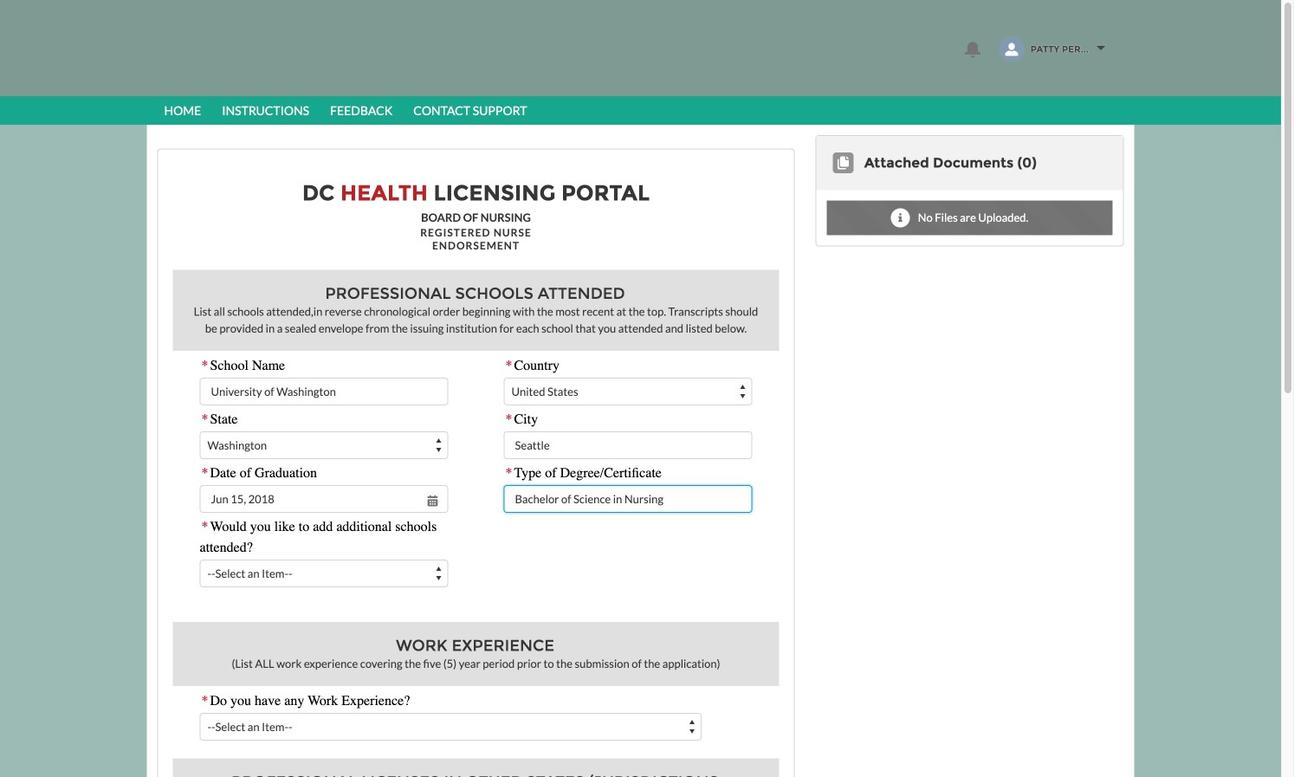 Task type: describe. For each thing, give the bounding box(es) containing it.
patty persimmon image
[[999, 36, 1025, 62]]



Task type: vqa. For each thing, say whether or not it's contained in the screenshot.
"Patty Persimmon" icon
yes



Task type: locate. For each thing, give the bounding box(es) containing it.
menu
[[154, 96, 1128, 125]]

group
[[200, 459, 448, 513]]

None text field
[[504, 485, 752, 513]]

main content
[[147, 125, 1134, 777]]

None text field
[[200, 378, 448, 405], [504, 431, 752, 459], [200, 485, 448, 513], [200, 378, 448, 405], [504, 431, 752, 459], [200, 485, 448, 513]]

banner
[[0, 0, 1281, 125]]



